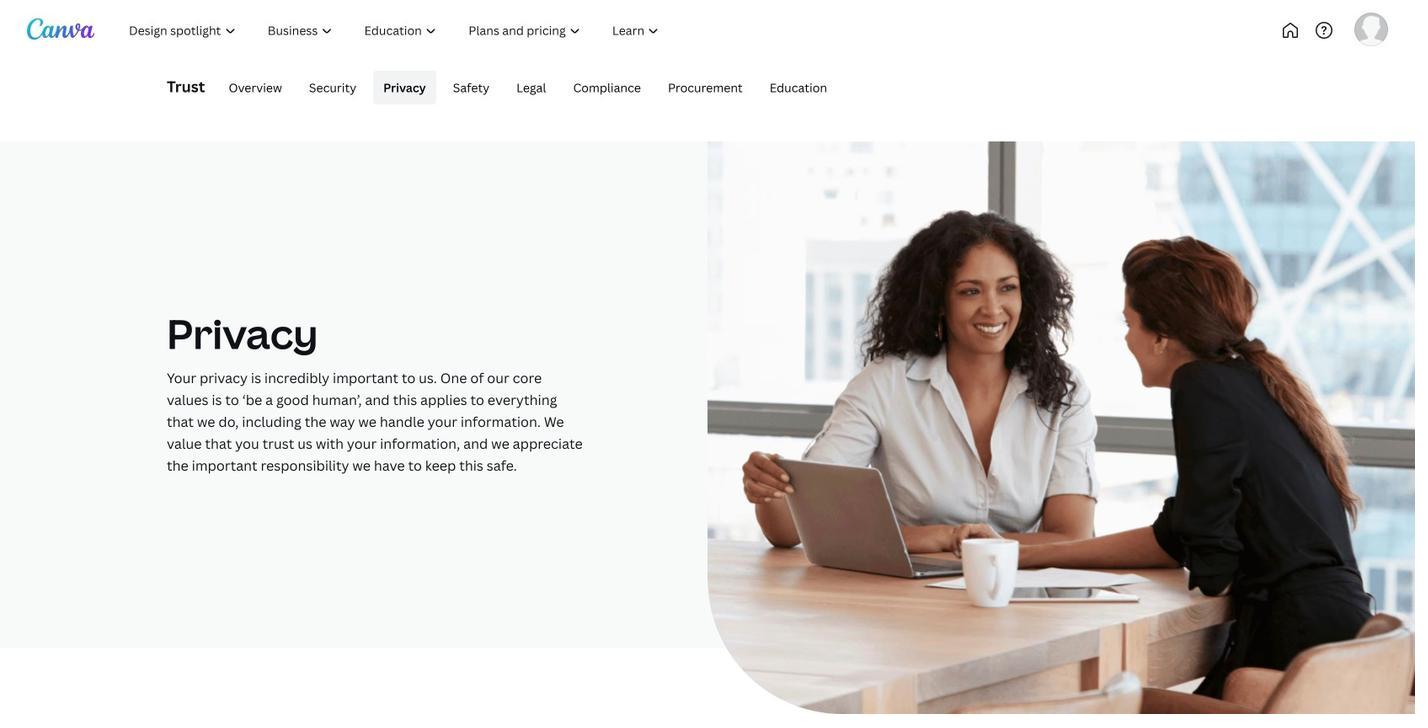 Task type: locate. For each thing, give the bounding box(es) containing it.
top level navigation element
[[115, 13, 731, 47]]

menu bar
[[212, 71, 837, 104]]



Task type: vqa. For each thing, say whether or not it's contained in the screenshot.
top level navigation element
yes



